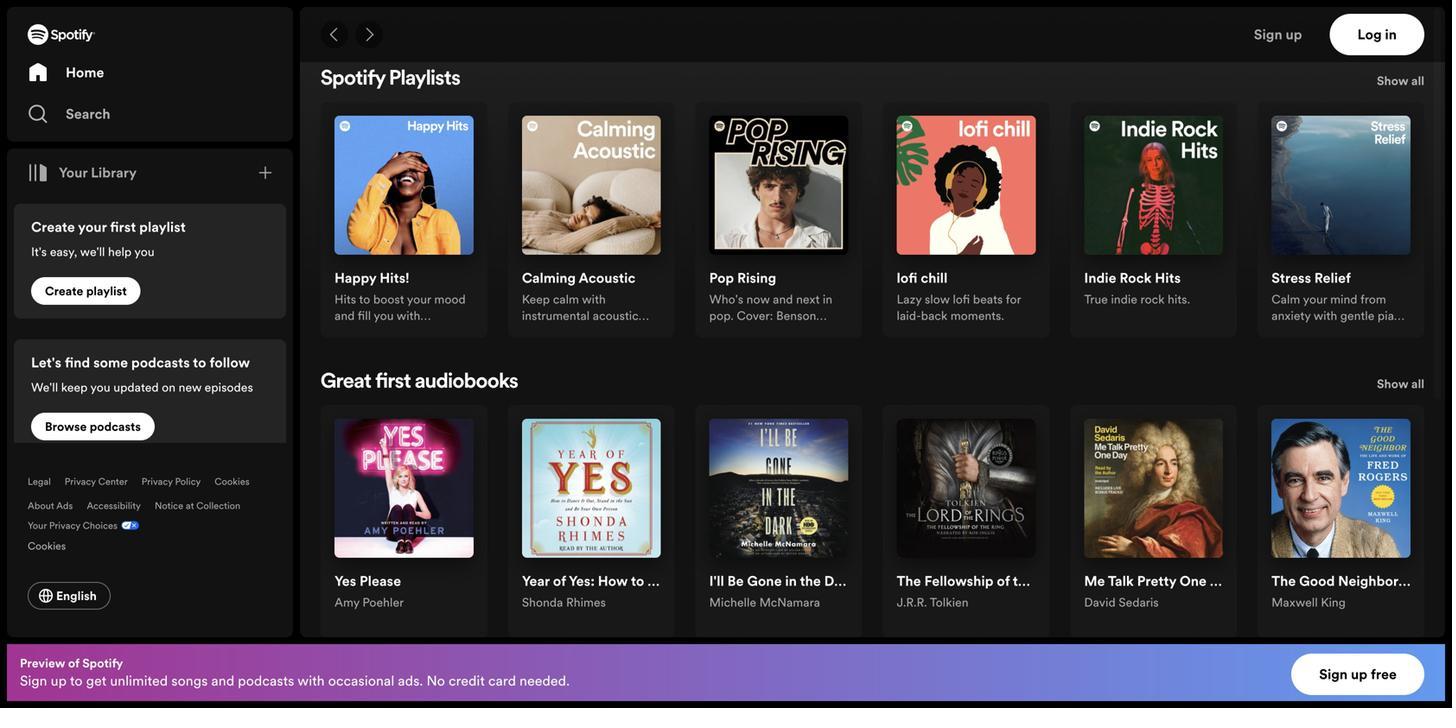Task type: vqa. For each thing, say whether or not it's contained in the screenshot.
2nd jimmy
no



Task type: describe. For each thing, give the bounding box(es) containing it.
we'll
[[31, 379, 58, 396]]

laid-
[[897, 308, 921, 324]]

your library
[[59, 163, 137, 182]]

sign up button
[[1247, 14, 1330, 55]]

maxwell king
[[1272, 594, 1346, 611]]

california consumer privacy act (ccpa) opt-out icon image
[[118, 520, 139, 536]]

spotify playlists
[[321, 69, 460, 90]]

slow
[[925, 291, 950, 308]]

stress relief link
[[1272, 269, 1351, 291]]

show for great first audiobooks
[[1377, 376, 1409, 392]]

and inside the "preview of spotify sign up to get unlimited songs and podcasts with occasional ads. no credit card needed."
[[211, 672, 234, 691]]

search link
[[28, 97, 272, 131]]

boone
[[709, 324, 744, 340]]

calming acoustic link
[[522, 269, 636, 291]]

relief
[[1315, 269, 1351, 288]]

shonda rhimes
[[522, 594, 606, 611]]

me talk pretty one day link
[[1084, 572, 1235, 594]]

ads
[[56, 500, 73, 513]]

library
[[91, 163, 137, 182]]

cookies for cookies 'link' to the left
[[28, 539, 66, 554]]

browse
[[45, 419, 87, 435]]

preview of spotify sign up to get unlimited songs and podcasts with occasional ads. no credit card needed.
[[20, 656, 570, 691]]

playlists
[[389, 69, 460, 90]]

songs
[[171, 672, 208, 691]]

mood
[[434, 291, 466, 308]]

your for your privacy choices
[[28, 520, 47, 532]]

get
[[86, 672, 106, 691]]

music.
[[1342, 324, 1378, 340]]

episodes
[[205, 379, 253, 396]]

let's find some podcasts to follow we'll keep you updated on new episodes
[[31, 354, 253, 396]]

english
[[56, 588, 97, 605]]

preview
[[20, 656, 65, 672]]

credit
[[449, 672, 485, 691]]

collection
[[196, 500, 240, 513]]

new
[[179, 379, 202, 396]]

happy
[[335, 269, 376, 288]]

accessibility
[[87, 500, 141, 513]]

great
[[321, 372, 372, 393]]

follow
[[210, 354, 250, 373]]

find
[[65, 354, 90, 373]]

about ads link
[[28, 500, 73, 513]]

log in button
[[1330, 14, 1425, 55]]

with inside stress relief calm your mind from anxiety with gentle piano and ambient music.
[[1314, 308, 1337, 324]]

and inside stress relief calm your mind from anxiety with gentle piano and ambient music.
[[1272, 324, 1292, 340]]

in inside pop rising who's now and next in pop. cover: benson boone
[[823, 291, 833, 308]]

playlist inside button
[[86, 283, 127, 300]]

about
[[28, 500, 54, 513]]

at
[[186, 500, 194, 513]]

show all link for great first audiobooks
[[1377, 374, 1425, 398]]

acoustic
[[593, 308, 639, 324]]

help
[[108, 244, 132, 260]]

hits!
[[380, 269, 409, 288]]

show all link for spotify playlists
[[1377, 71, 1425, 95]]

privacy center link
[[65, 475, 128, 488]]

create playlist button
[[31, 277, 141, 305]]

mind
[[1330, 291, 1358, 308]]

audiobooks
[[415, 372, 518, 393]]

up for sign up free
[[1351, 666, 1368, 685]]

keep
[[522, 291, 550, 308]]

david
[[1084, 594, 1116, 611]]

great first audiobooks element
[[321, 372, 1425, 639]]

create for playlist
[[45, 283, 83, 300]]

and inside pop rising who's now and next in pop. cover: benson boone
[[773, 291, 793, 308]]

show all for great first audiobooks
[[1377, 376, 1425, 392]]

rock
[[1141, 291, 1165, 308]]

create playlist
[[45, 283, 127, 300]]

sedaris
[[1119, 594, 1159, 611]]

first inside 'element'
[[375, 372, 411, 393]]

ambient
[[1295, 324, 1339, 340]]

pretty
[[1137, 572, 1176, 591]]

rhimes
[[566, 594, 606, 611]]

lofi chill lazy slow lofi beats for laid-back moments.
[[897, 269, 1021, 324]]

privacy policy link
[[142, 475, 201, 488]]

boost
[[373, 291, 404, 308]]

updated
[[113, 379, 159, 396]]

in inside button
[[1385, 25, 1397, 44]]

you inside happy hits! hits to boost your mood and fill you with happiness!
[[374, 308, 394, 324]]

0 horizontal spatial lofi
[[897, 269, 918, 288]]

search
[[66, 105, 110, 124]]

gentle
[[1341, 308, 1375, 324]]

indie rock hits link
[[1084, 269, 1181, 291]]

privacy down "ads"
[[49, 520, 80, 532]]

create your first playlist it's easy, we'll help you
[[31, 218, 186, 260]]

home
[[66, 63, 104, 82]]

with inside happy hits! hits to boost your mood and fill you with happiness!
[[397, 308, 420, 324]]

moments.
[[951, 308, 1004, 324]]

sign up free
[[1319, 666, 1397, 685]]

0 horizontal spatial cookies link
[[28, 536, 80, 555]]

sign for sign up
[[1254, 25, 1283, 44]]

sign for sign up free
[[1319, 666, 1348, 685]]

all for spotify playlists
[[1412, 73, 1425, 89]]

go forward image
[[362, 28, 376, 41]]

pop
[[709, 269, 734, 288]]

first inside the "create your first playlist it's easy, we'll help you"
[[110, 218, 136, 237]]

spotify image
[[28, 24, 95, 45]]

to inside the "preview of spotify sign up to get unlimited songs and podcasts with occasional ads. no credit card needed."
[[70, 672, 83, 691]]

back
[[921, 308, 948, 324]]

accessibility link
[[87, 500, 141, 513]]

to inside happy hits! hits to boost your mood and fill you with happiness!
[[359, 291, 370, 308]]

happy hits! link
[[335, 269, 409, 291]]

great first audiobooks
[[321, 372, 518, 393]]

indie
[[1111, 291, 1138, 308]]

mcnamara
[[759, 594, 820, 611]]

lazy
[[897, 291, 922, 308]]

michelle
[[709, 594, 756, 611]]

please
[[360, 572, 401, 591]]

calming
[[522, 269, 576, 288]]

1 vertical spatial podcasts
[[90, 419, 141, 435]]

pop rising link
[[709, 269, 776, 291]]

let's
[[31, 354, 61, 373]]

policy
[[175, 475, 201, 488]]

up inside the "preview of spotify sign up to get unlimited songs and podcasts with occasional ads. no credit card needed."
[[51, 672, 67, 691]]

beats
[[973, 291, 1003, 308]]

browse podcasts
[[45, 419, 141, 435]]



Task type: locate. For each thing, give the bounding box(es) containing it.
of
[[68, 656, 79, 672]]

1 horizontal spatial cookies link
[[215, 475, 250, 488]]

0 horizontal spatial spotify
[[82, 656, 123, 672]]

cookies up collection
[[215, 475, 250, 488]]

1 horizontal spatial cookies
[[215, 475, 250, 488]]

2 vertical spatial podcasts
[[238, 672, 294, 691]]

spotify playlists element
[[321, 69, 1425, 340]]

and right now
[[773, 291, 793, 308]]

yes
[[335, 572, 356, 591]]

you for let's find some podcasts to follow
[[90, 379, 110, 396]]

privacy center
[[65, 475, 128, 488]]

0 horizontal spatial your
[[78, 218, 107, 237]]

show inside great first audiobooks 'element'
[[1377, 376, 1409, 392]]

1 horizontal spatial spotify
[[321, 69, 386, 90]]

create for your
[[31, 218, 75, 237]]

1 horizontal spatial in
[[1385, 25, 1397, 44]]

1 vertical spatial show
[[1377, 376, 1409, 392]]

hits
[[1155, 269, 1181, 288], [335, 291, 356, 308]]

your for your library
[[59, 163, 88, 182]]

2 show all link from the top
[[1377, 374, 1425, 398]]

podcasts inside the "preview of spotify sign up to get unlimited songs and podcasts with occasional ads. no credit card needed."
[[238, 672, 294, 691]]

and left "fill"
[[335, 308, 355, 324]]

create up easy,
[[31, 218, 75, 237]]

lofi chill link
[[897, 269, 948, 291]]

sign inside 'button'
[[1254, 25, 1283, 44]]

to left get
[[70, 672, 83, 691]]

podcasts up 'on'
[[131, 354, 190, 373]]

with left occasional on the left bottom
[[297, 672, 325, 691]]

show all inside spotify playlists element
[[1377, 73, 1425, 89]]

to
[[359, 291, 370, 308], [193, 354, 206, 373], [70, 672, 83, 691]]

card
[[488, 672, 516, 691]]

show all link
[[1377, 71, 1425, 95], [1377, 374, 1425, 398]]

all inside spotify playlists element
[[1412, 73, 1425, 89]]

1 vertical spatial your
[[28, 520, 47, 532]]

show all down log in
[[1377, 73, 1425, 89]]

1 horizontal spatial playlist
[[139, 218, 186, 237]]

sign up free button
[[1292, 654, 1425, 696]]

happiness!
[[335, 324, 392, 340]]

2 all from the top
[[1412, 376, 1425, 392]]

your right boost
[[407, 291, 431, 308]]

2 horizontal spatial you
[[374, 308, 394, 324]]

your inside happy hits! hits to boost your mood and fill you with happiness!
[[407, 291, 431, 308]]

to inside let's find some podcasts to follow we'll keep you updated on new episodes
[[193, 354, 206, 373]]

2 show all from the top
[[1377, 376, 1425, 392]]

1 horizontal spatial sign
[[1254, 25, 1283, 44]]

with down hits! at the top
[[397, 308, 420, 324]]

2 horizontal spatial sign
[[1319, 666, 1348, 685]]

yes please link
[[335, 572, 401, 594]]

show all down music.
[[1377, 376, 1425, 392]]

1 horizontal spatial to
[[193, 354, 206, 373]]

your
[[78, 218, 107, 237], [407, 291, 431, 308], [1303, 291, 1327, 308]]

podcasts down updated
[[90, 419, 141, 435]]

calming acoustic keep calm with instrumental acoustic tracks.
[[522, 269, 639, 340]]

0 horizontal spatial up
[[51, 672, 67, 691]]

spotify down go forward image
[[321, 69, 386, 90]]

you inside let's find some podcasts to follow we'll keep you updated on new episodes
[[90, 379, 110, 396]]

2 show from the top
[[1377, 376, 1409, 392]]

1 vertical spatial cookies link
[[28, 536, 80, 555]]

cookies for topmost cookies 'link'
[[215, 475, 250, 488]]

1 horizontal spatial hits
[[1155, 269, 1181, 288]]

sign up
[[1254, 25, 1302, 44]]

lofi right slow
[[953, 291, 970, 308]]

show down log in
[[1377, 73, 1409, 89]]

0 vertical spatial your
[[59, 163, 88, 182]]

1 vertical spatial lofi
[[953, 291, 970, 308]]

rising
[[737, 269, 776, 288]]

0 horizontal spatial in
[[823, 291, 833, 308]]

0 vertical spatial you
[[134, 244, 154, 260]]

podcasts inside let's find some podcasts to follow we'll keep you updated on new episodes
[[131, 354, 190, 373]]

and inside happy hits! hits to boost your mood and fill you with happiness!
[[335, 308, 355, 324]]

your up we'll
[[78, 218, 107, 237]]

michelle mcnamara
[[709, 594, 820, 611]]

up for sign up
[[1286, 25, 1302, 44]]

your left library
[[59, 163, 88, 182]]

0 vertical spatial hits
[[1155, 269, 1181, 288]]

1 vertical spatial spotify
[[82, 656, 123, 672]]

show all link inside spotify playlists element
[[1377, 71, 1425, 95]]

with down acoustic
[[582, 291, 606, 308]]

0 vertical spatial to
[[359, 291, 370, 308]]

hits down happy
[[335, 291, 356, 308]]

1 horizontal spatial first
[[375, 372, 411, 393]]

1 vertical spatial hits
[[335, 291, 356, 308]]

1 show all link from the top
[[1377, 71, 1425, 95]]

pop rising who's now and next in pop. cover: benson boone
[[709, 269, 833, 340]]

hits for indie rock hits
[[1155, 269, 1181, 288]]

with inside the "preview of spotify sign up to get unlimited songs and podcasts with occasional ads. no credit card needed."
[[297, 672, 325, 691]]

calm
[[1272, 291, 1300, 308]]

up inside 'button'
[[1286, 25, 1302, 44]]

2 horizontal spatial up
[[1351, 666, 1368, 685]]

maxwell
[[1272, 594, 1318, 611]]

next
[[796, 291, 820, 308]]

benson
[[776, 308, 816, 324]]

hits inside happy hits! hits to boost your mood and fill you with happiness!
[[335, 291, 356, 308]]

first up help on the left top of the page
[[110, 218, 136, 237]]

spotify playlists link
[[321, 69, 460, 90]]

0 vertical spatial all
[[1412, 73, 1425, 89]]

sign inside the "preview of spotify sign up to get unlimited songs and podcasts with occasional ads. no credit card needed."
[[20, 672, 47, 691]]

in right next
[[823, 291, 833, 308]]

1 vertical spatial first
[[375, 372, 411, 393]]

notice at collection
[[155, 500, 240, 513]]

up inside button
[[1351, 666, 1368, 685]]

1 show from the top
[[1377, 73, 1409, 89]]

sign
[[1254, 25, 1283, 44], [1319, 666, 1348, 685], [20, 672, 47, 691]]

happy hits! hits to boost your mood and fill you with happiness!
[[335, 269, 466, 340]]

create inside the "create your first playlist it's easy, we'll help you"
[[31, 218, 75, 237]]

playlist inside the "create your first playlist it's easy, we'll help you"
[[139, 218, 186, 237]]

0 vertical spatial podcasts
[[131, 354, 190, 373]]

you inside the "create your first playlist it's easy, we'll help you"
[[134, 244, 154, 260]]

chill
[[921, 269, 948, 288]]

up left log
[[1286, 25, 1302, 44]]

show inside spotify playlists element
[[1377, 73, 1409, 89]]

your inside button
[[59, 163, 88, 182]]

up left of
[[51, 672, 67, 691]]

cookies inside cookies 'link'
[[28, 539, 66, 554]]

privacy for privacy center
[[65, 475, 96, 488]]

0 vertical spatial show all
[[1377, 73, 1425, 89]]

shonda
[[522, 594, 563, 611]]

show for spotify playlists
[[1377, 73, 1409, 89]]

all inside great first audiobooks 'element'
[[1412, 376, 1425, 392]]

0 horizontal spatial to
[[70, 672, 83, 691]]

you right "fill"
[[374, 308, 394, 324]]

2 horizontal spatial to
[[359, 291, 370, 308]]

needed.
[[520, 672, 570, 691]]

sign inside button
[[1319, 666, 1348, 685]]

0 vertical spatial in
[[1385, 25, 1397, 44]]

1 vertical spatial show all link
[[1377, 374, 1425, 398]]

keep
[[61, 379, 88, 396]]

king
[[1321, 594, 1346, 611]]

create
[[31, 218, 75, 237], [45, 283, 83, 300]]

privacy up the 'notice'
[[142, 475, 173, 488]]

now
[[747, 291, 770, 308]]

0 horizontal spatial sign
[[20, 672, 47, 691]]

cookies down your privacy choices button
[[28, 539, 66, 554]]

podcasts
[[131, 354, 190, 373], [90, 419, 141, 435], [238, 672, 294, 691]]

calm
[[553, 291, 579, 308]]

0 horizontal spatial cookies
[[28, 539, 66, 554]]

0 vertical spatial cookies
[[215, 475, 250, 488]]

log in
[[1358, 25, 1397, 44]]

hits for happy hits!
[[335, 291, 356, 308]]

show all inside great first audiobooks 'element'
[[1377, 376, 1425, 392]]

legal
[[28, 475, 51, 488]]

your inside the "create your first playlist it's easy, we'll help you"
[[78, 218, 107, 237]]

about ads
[[28, 500, 73, 513]]

create inside create playlist button
[[45, 283, 83, 300]]

1 all from the top
[[1412, 73, 1425, 89]]

0 vertical spatial first
[[110, 218, 136, 237]]

spotify
[[321, 69, 386, 90], [82, 656, 123, 672]]

with
[[582, 291, 606, 308], [397, 308, 420, 324], [1314, 308, 1337, 324], [297, 672, 325, 691]]

show all link down music.
[[1377, 374, 1425, 398]]

first right great
[[375, 372, 411, 393]]

fill
[[358, 308, 371, 324]]

hits inside indie rock hits true indie rock hits.
[[1155, 269, 1181, 288]]

privacy up "ads"
[[65, 475, 96, 488]]

1 horizontal spatial your
[[59, 163, 88, 182]]

all for great first audiobooks
[[1412, 376, 1425, 392]]

you right help on the left top of the page
[[134, 244, 154, 260]]

some
[[93, 354, 128, 373]]

show
[[1377, 73, 1409, 89], [1377, 376, 1409, 392]]

your down relief
[[1303, 291, 1327, 308]]

1 vertical spatial in
[[823, 291, 833, 308]]

1 vertical spatial all
[[1412, 376, 1425, 392]]

who's
[[709, 291, 744, 308]]

great first audiobooks link
[[321, 372, 518, 393]]

1 vertical spatial show all
[[1377, 376, 1425, 392]]

to up new
[[193, 354, 206, 373]]

stress
[[1272, 269, 1311, 288]]

1 horizontal spatial up
[[1286, 25, 1302, 44]]

0 horizontal spatial you
[[90, 379, 110, 396]]

to down happy
[[359, 291, 370, 308]]

top bar and user menu element
[[300, 7, 1445, 62]]

0 horizontal spatial playlist
[[86, 283, 127, 300]]

no
[[427, 672, 445, 691]]

1 horizontal spatial your
[[407, 291, 431, 308]]

and right songs
[[211, 672, 234, 691]]

lofi up lazy
[[897, 269, 918, 288]]

0 vertical spatial spotify
[[321, 69, 386, 90]]

free
[[1371, 666, 1397, 685]]

1 horizontal spatial lofi
[[953, 291, 970, 308]]

all
[[1412, 73, 1425, 89], [1412, 376, 1425, 392]]

cookies link down your privacy choices button
[[28, 536, 80, 555]]

me talk pretty one day david sedaris
[[1084, 572, 1235, 611]]

1 vertical spatial create
[[45, 283, 83, 300]]

0 horizontal spatial first
[[110, 218, 136, 237]]

spotify right of
[[82, 656, 123, 672]]

with left gentle
[[1314, 308, 1337, 324]]

1 vertical spatial playlist
[[86, 283, 127, 300]]

easy,
[[50, 244, 77, 260]]

privacy for privacy policy
[[142, 475, 173, 488]]

1 horizontal spatial you
[[134, 244, 154, 260]]

2 vertical spatial you
[[90, 379, 110, 396]]

amy
[[335, 594, 359, 611]]

1 vertical spatial to
[[193, 354, 206, 373]]

and down calm
[[1272, 324, 1292, 340]]

english button
[[28, 583, 111, 610]]

create down easy,
[[45, 283, 83, 300]]

poehler
[[363, 594, 404, 611]]

0 vertical spatial cookies link
[[215, 475, 250, 488]]

you for create your first playlist
[[134, 244, 154, 260]]

privacy
[[65, 475, 96, 488], [142, 475, 173, 488], [49, 520, 80, 532]]

up left free
[[1351, 666, 1368, 685]]

your inside stress relief calm your mind from anxiety with gentle piano and ambient music.
[[1303, 291, 1327, 308]]

0 vertical spatial lofi
[[897, 269, 918, 288]]

spotify inside the "preview of spotify sign up to get unlimited songs and podcasts with occasional ads. no credit card needed."
[[82, 656, 123, 672]]

stress relief calm your mind from anxiety with gentle piano and ambient music.
[[1272, 269, 1408, 340]]

choices
[[83, 520, 118, 532]]

we'll
[[80, 244, 105, 260]]

1 vertical spatial you
[[374, 308, 394, 324]]

talk
[[1108, 572, 1134, 591]]

2 horizontal spatial your
[[1303, 291, 1327, 308]]

in right log
[[1385, 25, 1397, 44]]

podcasts right songs
[[238, 672, 294, 691]]

0 horizontal spatial your
[[28, 520, 47, 532]]

your
[[59, 163, 88, 182], [28, 520, 47, 532]]

0 vertical spatial playlist
[[139, 218, 186, 237]]

go back image
[[328, 28, 341, 41]]

home link
[[28, 55, 272, 90]]

cookies link up collection
[[215, 475, 250, 488]]

1 vertical spatial cookies
[[28, 539, 66, 554]]

hits up the hits.
[[1155, 269, 1181, 288]]

show all link down log in
[[1377, 71, 1425, 95]]

occasional
[[328, 672, 394, 691]]

0 vertical spatial show all link
[[1377, 71, 1425, 95]]

pop.
[[709, 308, 734, 324]]

tracks.
[[522, 324, 558, 340]]

your privacy choices button
[[28, 520, 118, 532]]

show down music.
[[1377, 376, 1409, 392]]

you right keep
[[90, 379, 110, 396]]

with inside calming acoustic keep calm with instrumental acoustic tracks.
[[582, 291, 606, 308]]

0 vertical spatial create
[[31, 218, 75, 237]]

1 show all from the top
[[1377, 73, 1425, 89]]

privacy policy
[[142, 475, 201, 488]]

hits.
[[1168, 291, 1190, 308]]

main element
[[7, 7, 293, 638]]

j.r.r. tolkien
[[897, 594, 969, 611]]

anxiety
[[1272, 308, 1311, 324]]

0 horizontal spatial hits
[[335, 291, 356, 308]]

show all for spotify playlists
[[1377, 73, 1425, 89]]

your down about
[[28, 520, 47, 532]]

show all
[[1377, 73, 1425, 89], [1377, 376, 1425, 392]]

0 vertical spatial show
[[1377, 73, 1409, 89]]

2 vertical spatial to
[[70, 672, 83, 691]]



